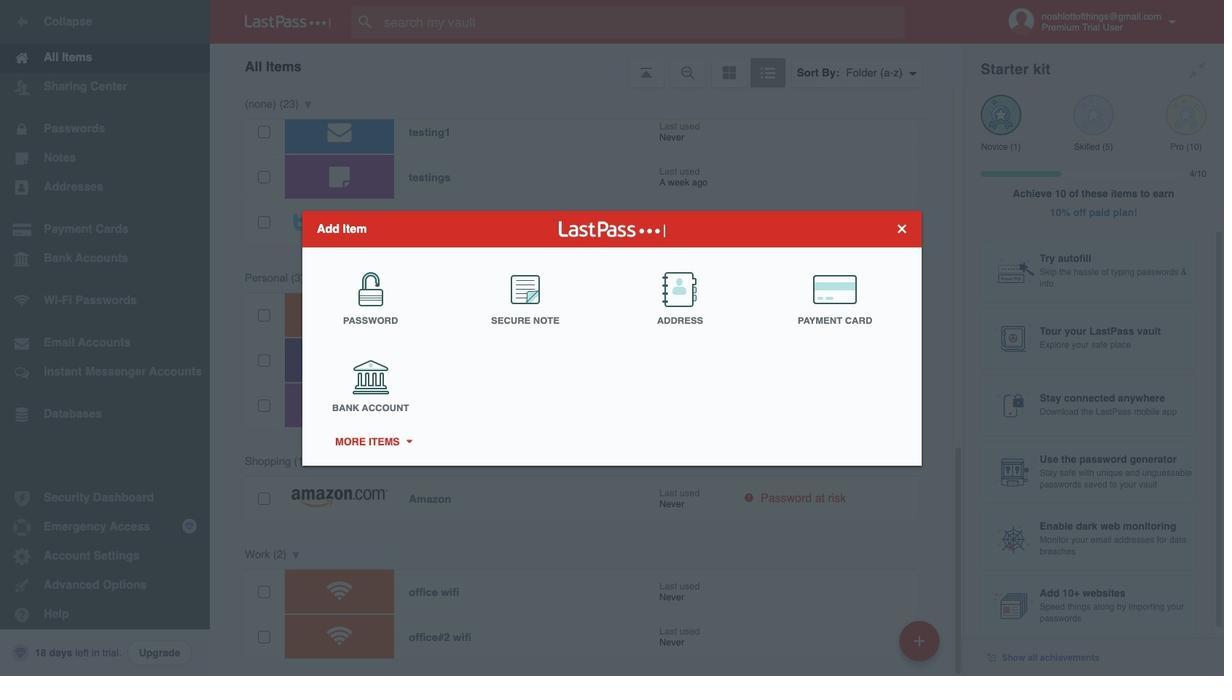 Task type: describe. For each thing, give the bounding box(es) containing it.
new item image
[[915, 637, 925, 647]]

lastpass image
[[245, 15, 331, 28]]

search my vault text field
[[351, 6, 933, 38]]

new item navigation
[[894, 617, 949, 677]]



Task type: locate. For each thing, give the bounding box(es) containing it.
vault options navigation
[[210, 44, 963, 87]]

Search search field
[[351, 6, 933, 38]]

caret right image
[[404, 440, 414, 444]]

dialog
[[302, 211, 922, 466]]

main navigation navigation
[[0, 0, 210, 677]]



